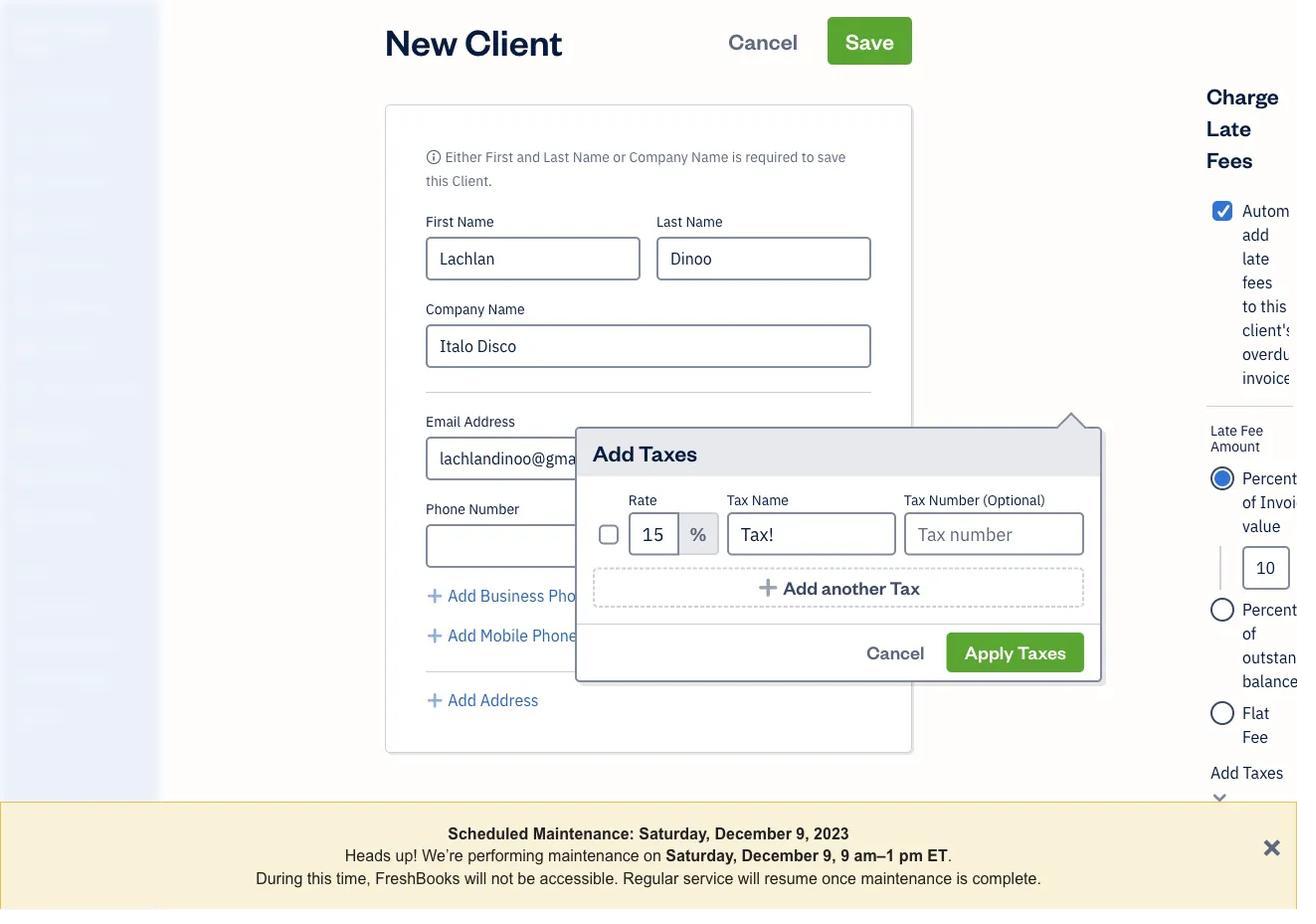 Task type: describe. For each thing, give the bounding box(es) containing it.
1 horizontal spatial 9,
[[824, 847, 837, 865]]

2023
[[814, 825, 850, 843]]

estimate image
[[13, 172, 37, 192]]

and inside 'either first and last name or company name is required to save this client.'
[[517, 148, 540, 166]]

email
[[426, 413, 461, 431]]

0 horizontal spatial 9,
[[797, 825, 810, 843]]

add address button
[[426, 689, 539, 713]]

add for add mobile phone button
[[448, 626, 477, 646]]

0 horizontal spatial first
[[426, 213, 454, 231]]

freshbooks
[[375, 870, 460, 888]]

phone for add mobile phone
[[532, 626, 578, 646]]

First Name text field
[[426, 237, 641, 281]]

time,
[[337, 870, 371, 888]]

save
[[846, 26, 895, 55]]

complete.
[[973, 870, 1042, 888]]

chevrondown image
[[1211, 785, 1230, 809]]

add business phone
[[448, 586, 594, 607]]

scheduled
[[448, 825, 529, 843]]

amount
[[1211, 437, 1261, 456]]

client
[[465, 17, 563, 64]]

report image
[[13, 507, 37, 527]]

late fee amount option group
[[1207, 407, 1298, 826]]

phone number
[[426, 500, 520, 519]]

members
[[49, 598, 102, 614]]

0 vertical spatial december
[[715, 825, 792, 843]]

company inside 'either first and last name or company name is required to save this client.'
[[630, 148, 689, 166]]

service
[[683, 870, 734, 888]]

team members link
[[5, 589, 153, 624]]

charge
[[1207, 81, 1280, 109]]

phone for add business phone
[[549, 586, 594, 607]]

team
[[15, 598, 46, 614]]

primary image
[[426, 148, 442, 166]]

regular
[[623, 870, 679, 888]]

1 percent from the top
[[1243, 468, 1298, 537]]

apply taxes button
[[947, 633, 1085, 673]]

cancel for apply taxes
[[867, 641, 925, 664]]

tax for tax name
[[727, 491, 749, 510]]

last name
[[657, 213, 723, 231]]

flat fee
[[1243, 703, 1271, 748]]

this inside scheduled maintenance: saturday, december 9, 2023 heads up! we're performing maintenance on saturday, december 9, 9 am–1 pm et . during this time, freshbooks will not be accessible. regular service will resume once maintenance is complete.
[[307, 870, 332, 888]]

0 horizontal spatial company
[[426, 300, 485, 319]]

add for add business phone button
[[448, 586, 477, 607]]

bank
[[15, 671, 44, 688]]

Email Address text field
[[426, 437, 641, 481]]

1 vertical spatial december
[[742, 847, 819, 865]]

plus image
[[426, 624, 444, 648]]

name for company name
[[488, 300, 525, 319]]

new client
[[385, 17, 563, 64]]

or
[[613, 148, 626, 166]]

first inside 'either first and last name or company name is required to save this client.'
[[486, 148, 514, 166]]

add up "rate"
[[593, 438, 635, 467]]

0 horizontal spatial add taxes
[[593, 438, 698, 467]]

oranges
[[53, 18, 109, 37]]

new
[[385, 17, 458, 64]]

ruby
[[16, 18, 50, 37]]

tax number (optional)
[[905, 491, 1046, 510]]

team members
[[15, 598, 102, 614]]

settings
[[15, 708, 61, 725]]

name left 'or'
[[573, 148, 610, 166]]

expense image
[[13, 298, 37, 318]]

0 vertical spatial saturday,
[[639, 825, 711, 843]]

Tax Rate (Percentage) text field
[[629, 513, 680, 556]]

pm
[[900, 847, 924, 865]]

is inside 'either first and last name or company name is required to save this client.'
[[732, 148, 743, 166]]

plus image for add business phone
[[426, 584, 444, 608]]

this inside 'either first and last name or company name is required to save this client.'
[[426, 172, 449, 190]]

address for email address
[[464, 413, 516, 431]]

add mobile phone
[[448, 626, 578, 646]]

mobile
[[481, 626, 529, 646]]

project image
[[13, 339, 37, 359]]

number for tax
[[929, 491, 980, 510]]

× button
[[1263, 827, 1282, 864]]

tax name
[[727, 491, 789, 510]]

money image
[[13, 423, 37, 443]]

tax inside button
[[890, 576, 921, 600]]

Company Name text field
[[426, 324, 872, 368]]

et
[[928, 847, 948, 865]]

save button
[[828, 17, 913, 65]]

1 will from the left
[[465, 870, 487, 888]]

chart image
[[13, 465, 37, 485]]

0 horizontal spatial maintenance
[[549, 847, 640, 865]]

apply taxes
[[965, 641, 1067, 664]]

add another tax
[[784, 576, 921, 600]]

cancel for save
[[729, 26, 798, 55]]

bank connections
[[15, 671, 117, 688]]

charge late fees
[[1207, 81, 1280, 173]]

Last Name text field
[[657, 237, 872, 281]]

add mobile phone button
[[426, 624, 578, 648]]

apps link
[[5, 552, 153, 587]]

add another tax button
[[593, 568, 1085, 608]]

Late Fee Delay (Days) text field
[[1211, 866, 1259, 910]]

services
[[72, 635, 120, 651]]



Task type: vqa. For each thing, say whether or not it's contained in the screenshot.
the rightmost 30 button
no



Task type: locate. For each thing, give the bounding box(es) containing it.
items and services
[[15, 635, 120, 651]]

invoice image
[[13, 214, 37, 234]]

resume
[[765, 870, 818, 888]]

will left not
[[465, 870, 487, 888]]

payment image
[[13, 256, 37, 276]]

1 vertical spatial address
[[481, 690, 539, 711]]

0 vertical spatial 9,
[[797, 825, 810, 843]]

last
[[544, 148, 570, 166], [657, 213, 683, 231]]

Phone Number text field
[[426, 525, 641, 568]]

add up chevrondown 'image'
[[1211, 763, 1240, 784]]

phone right business
[[549, 586, 594, 607]]

am–1
[[855, 847, 895, 865]]

0 vertical spatial last
[[544, 148, 570, 166]]

maintenance down "pm"
[[861, 870, 953, 888]]

0 vertical spatial late
[[1207, 113, 1252, 141]]

taxes for apply taxes button
[[1018, 641, 1067, 664]]

cancel button for save
[[711, 17, 816, 65]]

1 horizontal spatial taxes
[[1018, 641, 1067, 664]]

tax
[[727, 491, 749, 510], [905, 491, 926, 510], [890, 576, 921, 600]]

taxes down flat fee
[[1244, 763, 1285, 784]]

fee
[[1242, 422, 1264, 440], [1243, 727, 1269, 748]]

add business phone button
[[426, 584, 594, 608]]

Tax name text field
[[727, 513, 897, 556]]

address
[[464, 413, 516, 431], [481, 690, 539, 711]]

0 vertical spatial is
[[732, 148, 743, 166]]

9, left 2023 at the bottom of the page
[[797, 825, 810, 843]]

when? element
[[1207, 826, 1294, 911]]

not
[[491, 870, 514, 888]]

9,
[[797, 825, 810, 843], [824, 847, 837, 865]]

name down first name text field
[[488, 300, 525, 319]]

add inside dropdown button
[[1211, 763, 1240, 784]]

to
[[802, 148, 815, 166]]

name for first name
[[457, 213, 494, 231]]

0 horizontal spatial cancel button
[[711, 17, 816, 65]]

company name
[[426, 300, 525, 319]]

2 percent from the top
[[1243, 600, 1298, 692]]

0 horizontal spatial and
[[48, 635, 69, 651]]

saturday, up service
[[666, 847, 738, 865]]

this down primary image
[[426, 172, 449, 190]]

2 vertical spatial taxes
[[1244, 763, 1285, 784]]

phone
[[426, 500, 466, 519], [549, 586, 594, 607], [532, 626, 578, 646]]

settings link
[[5, 700, 153, 735]]

late inside the charge late fees
[[1207, 113, 1252, 141]]

email address
[[426, 413, 516, 431]]

0 vertical spatial add taxes
[[593, 438, 698, 467]]

accessible.
[[540, 870, 619, 888]]

address inside button
[[481, 690, 539, 711]]

2 horizontal spatial taxes
[[1244, 763, 1285, 784]]

name up tax name text box at the bottom of the page
[[752, 491, 789, 510]]

1 horizontal spatial add taxes
[[1211, 763, 1285, 784]]

×
[[1263, 827, 1282, 864]]

scheduled maintenance: saturday, december 9, 2023 heads up! we're performing maintenance on saturday, december 9, 9 am–1 pm et . during this time, freshbooks will not be accessible. regular service will resume once maintenance is complete.
[[256, 825, 1042, 888]]

will
[[465, 870, 487, 888], [738, 870, 760, 888]]

plus image inside add another tax button
[[757, 578, 780, 598]]

owner
[[16, 39, 56, 56]]

1 horizontal spatial first
[[486, 148, 514, 166]]

client image
[[13, 130, 37, 150]]

taxes inside add taxes dropdown button
[[1244, 763, 1285, 784]]

.
[[948, 847, 953, 865]]

business
[[481, 586, 545, 607]]

0 vertical spatial phone
[[426, 500, 466, 519]]

flat
[[1243, 703, 1271, 724]]

1 horizontal spatial will
[[738, 870, 760, 888]]

1 vertical spatial is
[[957, 870, 969, 888]]

0 vertical spatial cancel button
[[711, 17, 816, 65]]

0 vertical spatial percent
[[1243, 468, 1298, 537]]

timer image
[[13, 381, 37, 401]]

be
[[518, 870, 536, 888]]

add down add mobile phone button
[[448, 690, 477, 711]]

plus image left add address
[[426, 689, 444, 713]]

fee inside flat fee
[[1243, 727, 1269, 748]]

1 vertical spatial cancel button
[[849, 633, 943, 673]]

december
[[715, 825, 792, 843], [742, 847, 819, 865]]

maintenance down maintenance:
[[549, 847, 640, 865]]

heads
[[345, 847, 391, 865]]

percent down 'amount'
[[1243, 468, 1298, 537]]

either
[[445, 148, 483, 166]]

0 vertical spatial first
[[486, 148, 514, 166]]

and inside "link"
[[48, 635, 69, 651]]

up!
[[396, 847, 418, 865]]

we're
[[422, 847, 464, 865]]

on
[[644, 847, 662, 865]]

plus image for add another tax
[[757, 578, 780, 598]]

taxes
[[639, 438, 698, 467], [1018, 641, 1067, 664], [1244, 763, 1285, 784]]

will right service
[[738, 870, 760, 888]]

1 horizontal spatial is
[[957, 870, 969, 888]]

1 vertical spatial late
[[1211, 422, 1238, 440]]

2 vertical spatial phone
[[532, 626, 578, 646]]

last down 'either first and last name or company name is required to save this client.'
[[657, 213, 683, 231]]

is
[[732, 148, 743, 166], [957, 870, 969, 888]]

plus image for add address
[[426, 689, 444, 713]]

phone down email on the top left of the page
[[426, 500, 466, 519]]

fee inside late fee amount
[[1242, 422, 1264, 440]]

1 horizontal spatial last
[[657, 213, 683, 231]]

and right either
[[517, 148, 540, 166]]

fees
[[1207, 145, 1254, 173]]

cancel
[[729, 26, 798, 55], [867, 641, 925, 664]]

0 horizontal spatial this
[[307, 870, 332, 888]]

company right 'or'
[[630, 148, 689, 166]]

0 horizontal spatial is
[[732, 148, 743, 166]]

add taxes up "rate"
[[593, 438, 698, 467]]

bank connections link
[[5, 663, 153, 698]]

0 vertical spatial address
[[464, 413, 516, 431]]

once
[[822, 870, 857, 888]]

1 vertical spatial maintenance
[[861, 870, 953, 888]]

tax for tax number (optional)
[[905, 491, 926, 510]]

items
[[15, 635, 46, 651]]

taxes for add taxes dropdown button
[[1244, 763, 1285, 784]]

fee for flat fee
[[1243, 727, 1269, 748]]

add for 'add address' button
[[448, 690, 477, 711]]

add left business
[[448, 586, 477, 607]]

fee for late fee amount
[[1242, 422, 1264, 440]]

number up tax number text box
[[929, 491, 980, 510]]

1 vertical spatial and
[[48, 635, 69, 651]]

name for last name
[[686, 213, 723, 231]]

× dialog
[[0, 802, 1298, 911]]

plus image up plus icon at bottom
[[426, 584, 444, 608]]

number up phone number text box
[[469, 500, 520, 519]]

tax up tax number text box
[[905, 491, 926, 510]]

1 vertical spatial company
[[426, 300, 485, 319]]

0 vertical spatial cancel
[[729, 26, 798, 55]]

apply
[[965, 641, 1014, 664]]

1 vertical spatial percent
[[1243, 600, 1298, 692]]

tax right 'another'
[[890, 576, 921, 600]]

add taxes inside dropdown button
[[1211, 763, 1285, 784]]

during
[[256, 870, 303, 888]]

0 vertical spatial fee
[[1242, 422, 1264, 440]]

add taxes button
[[1211, 761, 1290, 809]]

name left required
[[692, 148, 729, 166]]

another
[[822, 576, 887, 600]]

taxes up "rate"
[[639, 438, 698, 467]]

taxes inside apply taxes button
[[1018, 641, 1067, 664]]

address right email on the top left of the page
[[464, 413, 516, 431]]

plus image
[[757, 578, 780, 598], [426, 584, 444, 608], [426, 689, 444, 713]]

1 horizontal spatial company
[[630, 148, 689, 166]]

phone right mobile
[[532, 626, 578, 646]]

first name
[[426, 213, 494, 231]]

company
[[630, 148, 689, 166], [426, 300, 485, 319]]

1 horizontal spatial maintenance
[[861, 870, 953, 888]]

1 vertical spatial add taxes
[[1211, 763, 1285, 784]]

check image
[[1215, 203, 1234, 219]]

9, left 9
[[824, 847, 837, 865]]

first right either
[[486, 148, 514, 166]]

is inside scheduled maintenance: saturday, december 9, 2023 heads up! we're performing maintenance on saturday, december 9, 9 am–1 pm et . during this time, freshbooks will not be accessible. regular service will resume once maintenance is complete.
[[957, 870, 969, 888]]

company down first name
[[426, 300, 485, 319]]

1 vertical spatial phone
[[549, 586, 594, 607]]

either first and last name or company name is required to save this client.
[[426, 148, 847, 190]]

number
[[929, 491, 980, 510], [469, 500, 520, 519]]

9
[[841, 847, 850, 865]]

first down client.
[[426, 213, 454, 231]]

saturday,
[[639, 825, 711, 843], [666, 847, 738, 865]]

name
[[573, 148, 610, 166], [692, 148, 729, 166], [457, 213, 494, 231], [686, 213, 723, 231], [488, 300, 525, 319], [752, 491, 789, 510]]

main element
[[0, 0, 209, 911]]

rate
[[629, 491, 658, 510]]

name down client.
[[457, 213, 494, 231]]

1 vertical spatial fee
[[1243, 727, 1269, 748]]

cancel button
[[711, 17, 816, 65], [849, 633, 943, 673]]

number for phone
[[469, 500, 520, 519]]

plus image down tax name text box at the bottom of the page
[[757, 578, 780, 598]]

0 horizontal spatial number
[[469, 500, 520, 519]]

1 horizontal spatial and
[[517, 148, 540, 166]]

add address
[[448, 690, 539, 711]]

tax up tax name text box at the bottom of the page
[[727, 491, 749, 510]]

0 horizontal spatial will
[[465, 870, 487, 888]]

late fee amount
[[1211, 422, 1264, 456]]

2 will from the left
[[738, 870, 760, 888]]

0 vertical spatial company
[[630, 148, 689, 166]]

1 vertical spatial first
[[426, 213, 454, 231]]

1 vertical spatial saturday,
[[666, 847, 738, 865]]

0 vertical spatial and
[[517, 148, 540, 166]]

0 vertical spatial this
[[426, 172, 449, 190]]

0 vertical spatial taxes
[[639, 438, 698, 467]]

apps
[[15, 561, 45, 577]]

ruby oranges owner
[[16, 18, 109, 56]]

name up last name text field
[[686, 213, 723, 231]]

is left complete.
[[957, 870, 969, 888]]

client.
[[452, 172, 493, 190]]

cancel button for apply taxes
[[849, 633, 943, 673]]

0 horizontal spatial last
[[544, 148, 570, 166]]

add right plus icon at bottom
[[448, 626, 477, 646]]

1 vertical spatial this
[[307, 870, 332, 888]]

this left time,
[[307, 870, 332, 888]]

late inside late fee amount
[[1211, 422, 1238, 440]]

0 vertical spatial maintenance
[[549, 847, 640, 865]]

last left 'or'
[[544, 148, 570, 166]]

connections
[[46, 671, 117, 688]]

add left 'another'
[[784, 576, 818, 600]]

percent up the flat
[[1243, 600, 1298, 692]]

address down add mobile phone
[[481, 690, 539, 711]]

maintenance
[[549, 847, 640, 865], [861, 870, 953, 888]]

0 horizontal spatial taxes
[[639, 438, 698, 467]]

1 horizontal spatial number
[[929, 491, 980, 510]]

add
[[593, 438, 635, 467], [784, 576, 818, 600], [448, 586, 477, 607], [448, 626, 477, 646], [448, 690, 477, 711], [1211, 763, 1240, 784]]

name for tax name
[[752, 491, 789, 510]]

saturday, up on
[[639, 825, 711, 843]]

and
[[517, 148, 540, 166], [48, 635, 69, 651]]

dashboard image
[[13, 89, 37, 108]]

1 horizontal spatial cancel
[[867, 641, 925, 664]]

add for add another tax button
[[784, 576, 818, 600]]

late
[[1207, 113, 1252, 141], [1211, 422, 1238, 440]]

performing
[[468, 847, 544, 865]]

required
[[746, 148, 799, 166]]

1 vertical spatial taxes
[[1018, 641, 1067, 664]]

this
[[426, 172, 449, 190], [307, 870, 332, 888]]

1 vertical spatial last
[[657, 213, 683, 231]]

1 vertical spatial 9,
[[824, 847, 837, 865]]

address for add address
[[481, 690, 539, 711]]

save
[[818, 148, 847, 166]]

taxes right apply
[[1018, 641, 1067, 664]]

1 horizontal spatial cancel button
[[849, 633, 943, 673]]

1 horizontal spatial this
[[426, 172, 449, 190]]

(optional)
[[983, 491, 1046, 510]]

Late fee percentage text field
[[1243, 546, 1291, 590]]

is left required
[[732, 148, 743, 166]]

last inside 'either first and last name or company name is required to save this client.'
[[544, 148, 570, 166]]

and right items
[[48, 635, 69, 651]]

items and services link
[[5, 626, 153, 661]]

Tax number text field
[[905, 513, 1085, 556]]

first
[[486, 148, 514, 166], [426, 213, 454, 231]]

maintenance:
[[533, 825, 635, 843]]

0 horizontal spatial cancel
[[729, 26, 798, 55]]

1 vertical spatial cancel
[[867, 641, 925, 664]]

add taxes up chevrondown 'image'
[[1211, 763, 1285, 784]]



